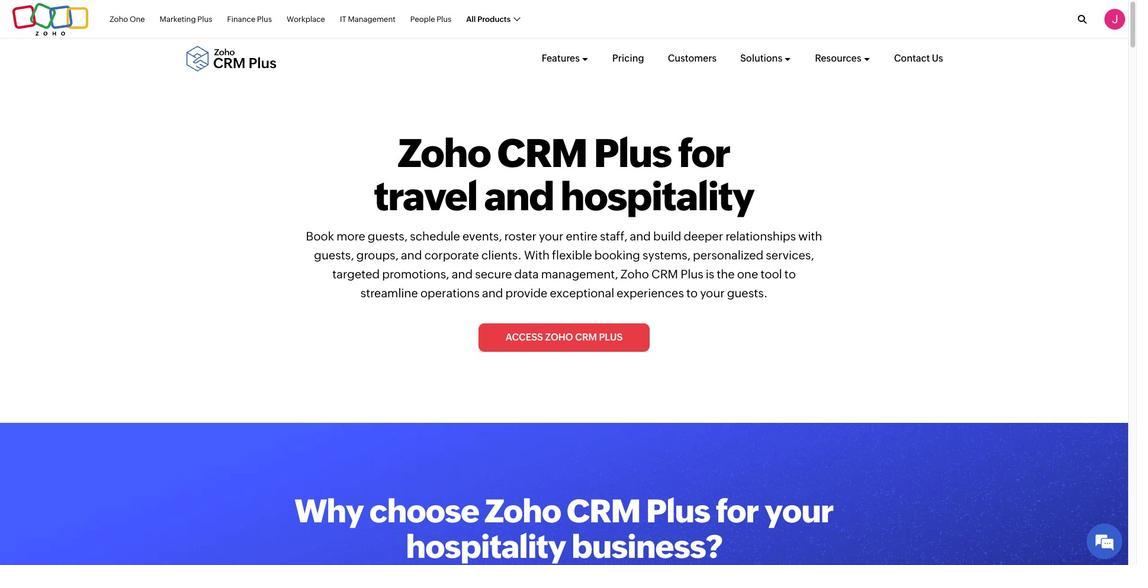 Task type: vqa. For each thing, say whether or not it's contained in the screenshot.
Contact Us Link
yes



Task type: locate. For each thing, give the bounding box(es) containing it.
customers
[[668, 53, 717, 64]]

solutions link
[[740, 45, 791, 72]]

for inside zoho crm plus for travel and hospitality
[[678, 131, 730, 175]]

and inside zoho crm plus for travel and hospitality
[[484, 174, 554, 218]]

plus inside 'book more guests, schedule events, roster your entire staff, and build deeper relationships with guests, groups, and corporate clients. with flexible booking systems, personalized services, targeted promotions, and secure data management, zoho crm plus is the one tool to streamline operations and provide exceptional experiences to your guests.'
[[681, 267, 703, 281]]

why
[[295, 493, 364, 530]]

hospitality inside 'why choose zoho crm plus for your hospitality business?'
[[406, 528, 566, 565]]

events,
[[463, 229, 502, 243]]

guests,
[[368, 229, 408, 243], [314, 248, 354, 262]]

all
[[466, 15, 476, 24]]

1 vertical spatial your
[[700, 286, 725, 300]]

0 vertical spatial hospitality
[[561, 174, 754, 218]]

0 vertical spatial your
[[539, 229, 564, 243]]

guests, up groups,
[[368, 229, 408, 243]]

1 vertical spatial for
[[716, 493, 759, 530]]

hospitality
[[561, 174, 754, 218], [406, 528, 566, 565]]

and down corporate in the left of the page
[[452, 267, 473, 281]]

and up promotions,
[[401, 248, 422, 262]]

book
[[306, 229, 334, 243]]

entire
[[566, 229, 598, 243]]

1 vertical spatial to
[[686, 286, 698, 300]]

your
[[539, 229, 564, 243], [700, 286, 725, 300], [765, 493, 834, 530]]

your for roster
[[539, 229, 564, 243]]

is
[[706, 267, 714, 281]]

0 horizontal spatial guests,
[[314, 248, 354, 262]]

1 vertical spatial guests,
[[314, 248, 354, 262]]

to
[[785, 267, 796, 281], [686, 286, 698, 300]]

access zoho crm plus
[[506, 332, 623, 343]]

solutions
[[740, 53, 783, 64]]

and down secure
[[482, 286, 503, 300]]

features
[[542, 53, 580, 64]]

experiences
[[617, 286, 684, 300]]

and up roster
[[484, 174, 554, 218]]

the
[[717, 267, 735, 281]]

with
[[524, 248, 550, 262]]

zoho crmplus logo image
[[185, 46, 277, 72]]

zoho one
[[110, 15, 145, 24]]

zoho inside 'why choose zoho crm plus for your hospitality business?'
[[485, 493, 561, 530]]

marketing
[[160, 15, 196, 24]]

contact
[[894, 53, 930, 64]]

finance plus
[[227, 15, 272, 24]]

0 horizontal spatial your
[[539, 229, 564, 243]]

finance plus link
[[227, 8, 272, 30]]

plus
[[197, 15, 212, 24], [257, 15, 272, 24], [437, 15, 452, 24], [594, 131, 671, 175], [681, 267, 703, 281], [599, 332, 623, 343], [646, 493, 710, 530]]

pricing
[[613, 53, 644, 64]]

1 horizontal spatial your
[[700, 286, 725, 300]]

to right tool
[[785, 267, 796, 281]]

workplace
[[287, 15, 325, 24]]

0 vertical spatial guests,
[[368, 229, 408, 243]]

1 vertical spatial hospitality
[[406, 528, 566, 565]]

build
[[653, 229, 681, 243]]

it
[[340, 15, 346, 24]]

why choose zoho crm plus for your hospitality business?
[[295, 493, 834, 565]]

contact us
[[894, 53, 943, 64]]

plus inside 'why choose zoho crm plus for your hospitality business?'
[[646, 493, 710, 530]]

services,
[[766, 248, 814, 262]]

for
[[678, 131, 730, 175], [716, 493, 759, 530]]

marketing plus link
[[160, 8, 212, 30]]

operations
[[421, 286, 480, 300]]

resources link
[[815, 45, 871, 72]]

workplace link
[[287, 8, 325, 30]]

your inside 'why choose zoho crm plus for your hospitality business?'
[[765, 493, 834, 530]]

clients.
[[482, 248, 522, 262]]

0 vertical spatial to
[[785, 267, 796, 281]]

guests.
[[727, 286, 768, 300]]

customers link
[[668, 45, 717, 72]]

0 horizontal spatial to
[[686, 286, 698, 300]]

james peterson image
[[1105, 9, 1125, 30]]

roster
[[505, 229, 537, 243]]

plus inside zoho crm plus for travel and hospitality
[[594, 131, 671, 175]]

2 vertical spatial your
[[765, 493, 834, 530]]

people plus link
[[410, 8, 452, 30]]

choose
[[369, 493, 479, 530]]

access zoho crm plus link
[[478, 324, 650, 352]]

and
[[484, 174, 554, 218], [630, 229, 651, 243], [401, 248, 422, 262], [452, 267, 473, 281], [482, 286, 503, 300]]

all products link
[[466, 8, 520, 30]]

zoho one link
[[110, 8, 145, 30]]

provide
[[506, 286, 548, 300]]

crm
[[497, 131, 587, 175], [652, 267, 678, 281], [575, 332, 597, 343], [567, 493, 641, 530]]

zoho
[[110, 15, 128, 24], [398, 131, 491, 175], [621, 267, 649, 281], [545, 332, 573, 343], [485, 493, 561, 530]]

booking
[[595, 248, 640, 262]]

guests, down book
[[314, 248, 354, 262]]

your for for
[[765, 493, 834, 530]]

systems,
[[643, 248, 691, 262]]

1 horizontal spatial guests,
[[368, 229, 408, 243]]

staff,
[[600, 229, 628, 243]]

to right experiences
[[686, 286, 698, 300]]

0 vertical spatial for
[[678, 131, 730, 175]]

data
[[514, 267, 539, 281]]

2 horizontal spatial your
[[765, 493, 834, 530]]

crm inside 'book more guests, schedule events, roster your entire staff, and build deeper relationships with guests, groups, and corporate clients. with flexible booking systems, personalized services, targeted promotions, and secure data management, zoho crm plus is the one tool to streamline operations and provide exceptional experiences to your guests.'
[[652, 267, 678, 281]]

exceptional
[[550, 286, 614, 300]]

schedule
[[410, 229, 460, 243]]



Task type: describe. For each thing, give the bounding box(es) containing it.
deeper
[[684, 229, 723, 243]]

business?
[[572, 528, 722, 565]]

targeted
[[332, 267, 380, 281]]

for inside 'why choose zoho crm plus for your hospitality business?'
[[716, 493, 759, 530]]

1 horizontal spatial to
[[785, 267, 796, 281]]

us
[[932, 53, 943, 64]]

it management
[[340, 15, 396, 24]]

management
[[348, 15, 396, 24]]

hospitality inside zoho crm plus for travel and hospitality
[[561, 174, 754, 218]]

more
[[337, 229, 365, 243]]

management,
[[541, 267, 618, 281]]

corporate
[[424, 248, 479, 262]]

tool
[[761, 267, 782, 281]]

promotions,
[[382, 267, 449, 281]]

zoho inside zoho crm plus for travel and hospitality
[[398, 131, 491, 175]]

marketing plus
[[160, 15, 212, 24]]

streamline
[[361, 286, 418, 300]]

groups,
[[356, 248, 399, 262]]

features link
[[542, 45, 589, 72]]

people plus
[[410, 15, 452, 24]]

resources
[[815, 53, 862, 64]]

access
[[506, 332, 543, 343]]

one
[[737, 267, 758, 281]]

crm inside 'why choose zoho crm plus for your hospitality business?'
[[567, 493, 641, 530]]

and right staff,
[[630, 229, 651, 243]]

flexible
[[552, 248, 592, 262]]

all products
[[466, 15, 511, 24]]

people
[[410, 15, 435, 24]]

book more guests, schedule events, roster your entire staff, and build deeper relationships with guests, groups, and corporate clients. with flexible booking systems, personalized services, targeted promotions, and secure data management, zoho crm plus is the one tool to streamline operations and provide exceptional experiences to your guests.
[[306, 229, 822, 300]]

contact us link
[[894, 45, 943, 72]]

secure
[[475, 267, 512, 281]]

zoho crm plus for travel and hospitality
[[374, 131, 754, 218]]

products
[[478, 15, 511, 24]]

one
[[130, 15, 145, 24]]

it management link
[[340, 8, 396, 30]]

relationships
[[726, 229, 796, 243]]

pricing link
[[613, 45, 644, 72]]

travel
[[374, 174, 477, 218]]

crm inside zoho crm plus for travel and hospitality
[[497, 131, 587, 175]]

personalized
[[693, 248, 764, 262]]

with
[[798, 229, 822, 243]]

zoho inside 'book more guests, schedule events, roster your entire staff, and build deeper relationships with guests, groups, and corporate clients. with flexible booking systems, personalized services, targeted promotions, and secure data management, zoho crm plus is the one tool to streamline operations and provide exceptional experiences to your guests.'
[[621, 267, 649, 281]]

finance
[[227, 15, 256, 24]]



